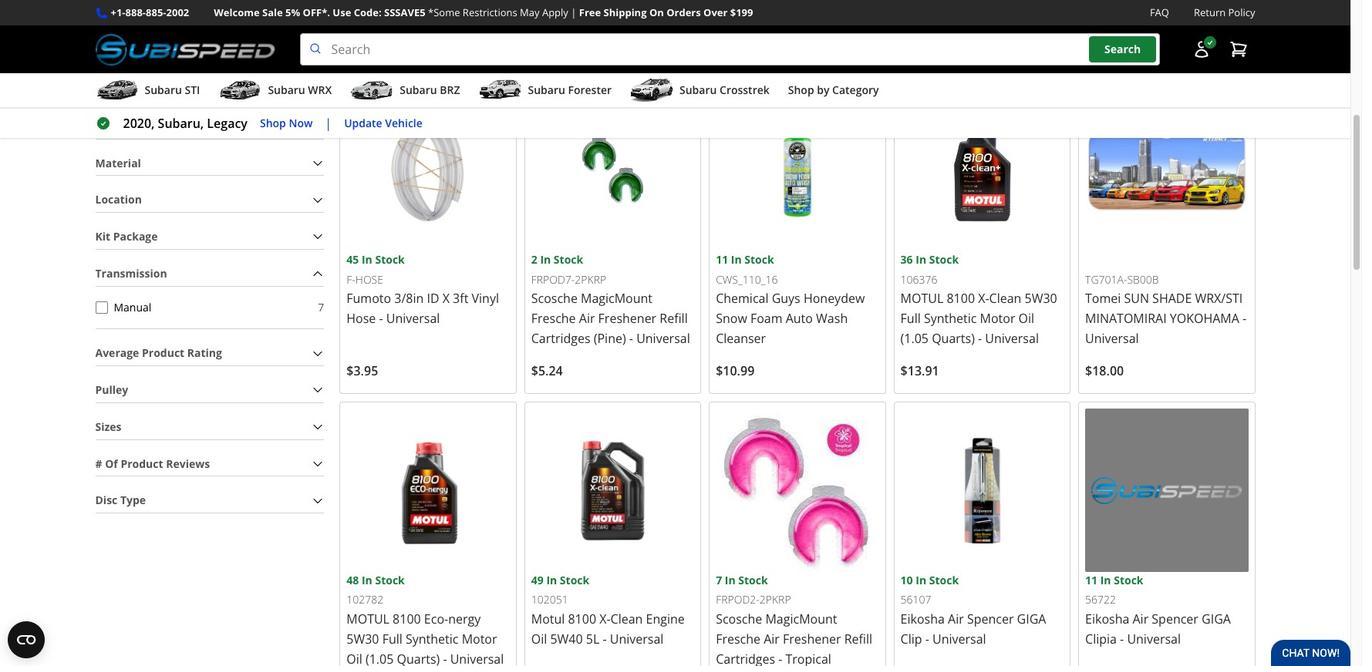 Task type: describe. For each thing, give the bounding box(es) containing it.
- inside 36 in stock 106376 motul 8100 x-clean 5w30 full synthetic motor oil (1.05 quarts) - universal
[[979, 331, 983, 348]]

:
[[452, 21, 455, 36]]

subaru wrx
[[268, 83, 332, 97]]

on
[[650, 5, 664, 19]]

air inside "2 in stock frpod7-2pkrp scosche magicmount fresche air freshener refill cartridges (pine) - universal"
[[579, 310, 595, 327]]

yokohama
[[1171, 311, 1240, 327]]

quarts) for x-
[[932, 331, 975, 348]]

11 for chemical guys honeydew snow foam auto wash cleanser
[[716, 253, 729, 267]]

subaru brz
[[400, 83, 460, 97]]

shop for shop now
[[260, 116, 286, 130]]

$5.24
[[532, 363, 563, 380]]

reviews
[[166, 456, 210, 471]]

nergy
[[449, 611, 481, 628]]

f-
[[347, 272, 356, 287]]

45
[[347, 253, 359, 267]]

restrictions
[[463, 5, 518, 19]]

include all universal products
[[552, 54, 707, 69]]

stock for eikosha air spencer giga clip - universal
[[930, 573, 959, 588]]

apply
[[542, 5, 569, 19]]

spencer for eikosha air spencer giga clip - universal
[[968, 611, 1014, 628]]

subaru crosstrek button
[[631, 76, 770, 107]]

search input field
[[300, 33, 1160, 66]]

minatomirai
[[1086, 311, 1167, 327]]

chemical
[[716, 290, 769, 307]]

disc type
[[95, 493, 146, 508]]

10 in stock 56107 eikosha air spencer giga clip - universal
[[901, 573, 1047, 648]]

shop now link
[[260, 115, 313, 132]]

all
[[565, 21, 577, 36]]

of
[[105, 456, 118, 471]]

eco-
[[424, 611, 449, 628]]

shop by category
[[789, 83, 879, 97]]

$10.99
[[716, 363, 755, 380]]

eikosha for clip
[[901, 611, 945, 628]]

(1.05 for motul 8100 eco-nergy 5w30 full synthetic motor oil (1.05 quarts) - universal
[[366, 651, 394, 667]]

- inside 11 in stock 56722 eikosha air spencer giga clipia - universal
[[1121, 631, 1125, 648]]

5w40
[[551, 631, 583, 648]]

id
[[427, 290, 440, 307]]

fresche for scosche magicmount fresche air freshener refill cartridges (pine) - universal
[[532, 310, 576, 327]]

1 horizontal spatial |
[[571, 5, 577, 19]]

freshener for -
[[599, 310, 657, 327]]

quarts) for eco-
[[397, 651, 440, 667]]

giga for eikosha air spencer giga clipia - universal
[[1202, 611, 1232, 628]]

- inside tg701a-sb00b tomei sun shade wrx/sti minatomirai yokohama - universal
[[1243, 311, 1247, 327]]

in for motul 8100 x-clean 5w30 full synthetic motor oil (1.05 quarts) - universal
[[916, 253, 927, 267]]

kit package
[[95, 229, 158, 244]]

universal inside 36 in stock 106376 motul 8100 x-clean 5w30 full synthetic motor oil (1.05 quarts) - universal
[[986, 331, 1039, 348]]

off*.
[[303, 5, 330, 19]]

36
[[901, 253, 913, 267]]

2pkrp for -
[[760, 593, 792, 607]]

fumoto 3/8in id x 3ft vinyl hose - universal image
[[347, 89, 510, 252]]

honeydew
[[804, 290, 865, 307]]

+1-
[[111, 5, 125, 19]]

transmission button
[[95, 262, 324, 286]]

search
[[1105, 42, 1142, 57]]

material
[[95, 156, 141, 170]]

disc type button
[[95, 489, 324, 513]]

subaru for subaru wrx
[[268, 83, 305, 97]]

welcome sale 5% off*. use code: sssave5
[[214, 5, 426, 19]]

wrx
[[308, 83, 332, 97]]

package
[[113, 229, 158, 244]]

subaru brz button
[[351, 76, 460, 107]]

sizes button
[[95, 416, 324, 440]]

synthetic for eco-
[[406, 631, 459, 648]]

56722
[[1086, 593, 1117, 607]]

clear all
[[535, 21, 577, 36]]

shop for shop by category
[[789, 83, 815, 97]]

x- for motor
[[979, 290, 990, 307]]

shade
[[1153, 290, 1193, 307]]

# of product reviews
[[95, 456, 210, 471]]

x- for 5l
[[600, 611, 611, 628]]

stock for fumoto 3/8in id x 3ft vinyl hose - universal
[[375, 253, 405, 267]]

in for scosche magicmount fresche air freshener refill cartridges - tropical
[[725, 573, 736, 588]]

return
[[1195, 5, 1226, 19]]

subaru forester button
[[479, 76, 612, 107]]

now
[[289, 116, 313, 130]]

(pine)
[[594, 331, 626, 348]]

tg701a-sb00b tomei sun shade wrx/sti minatomirai yokohama - universal
[[1086, 272, 1247, 348]]

stock for eikosha air spencer giga clipia - universal
[[1115, 573, 1144, 588]]

stock for chemical guys honeydew snow foam auto wash cleanser
[[745, 253, 775, 267]]

motor for nergy
[[462, 631, 497, 648]]

a subaru forester thumbnail image image
[[479, 79, 522, 102]]

subaru for subaru sti
[[145, 83, 182, 97]]

2 in stock frpod7-2pkrp scosche magicmount fresche air freshener refill cartridges (pine) - universal
[[532, 253, 690, 348]]

refill for scosche magicmount fresche air freshener refill cartridges - tropical
[[845, 631, 873, 648]]

average product rating
[[95, 346, 222, 361]]

subaru for subaru brz
[[400, 83, 437, 97]]

button image
[[1193, 40, 1211, 59]]

888-
[[125, 5, 146, 19]]

0 vertical spatial product
[[142, 346, 185, 361]]

5%
[[286, 5, 300, 19]]

+1-888-885-2002 link
[[111, 5, 189, 21]]

manual
[[114, 300, 152, 315]]

average product rating button
[[95, 342, 324, 366]]

universal inside tg701a-sb00b tomei sun shade wrx/sti minatomirai yokohama - universal
[[1086, 331, 1140, 348]]

49 in stock 102051 motul 8100 x-clean engine oil 5w40 5l - universal
[[532, 573, 685, 648]]

subaru for subaru forester
[[528, 83, 566, 97]]

freshener for tropical
[[783, 631, 842, 648]]

subispeed logo image
[[95, 33, 275, 66]]

all
[[593, 54, 606, 69]]

synthetic for x-
[[924, 310, 977, 327]]

scosche magicmount fresche air freshener refill cartridges (pine) - universal image
[[532, 89, 695, 252]]

fresche for scosche magicmount fresche air freshener refill cartridges - tropical
[[716, 631, 761, 648]]

a subaru brz thumbnail image image
[[351, 79, 394, 102]]

8100 for motul 8100 eco-nergy 5w30 full synthetic motor oil (1.05 quarts) - universal
[[393, 611, 421, 628]]

#
[[95, 456, 102, 471]]

snow
[[716, 310, 748, 327]]

location
[[95, 192, 142, 207]]

+1-888-885-2002
[[111, 5, 189, 19]]

over
[[704, 5, 728, 19]]

1 vertical spatial product
[[121, 456, 163, 471]]

321
[[340, 21, 358, 36]]

category
[[407, 21, 452, 36]]

universal inside "2 in stock frpod7-2pkrp scosche magicmount fresche air freshener refill cartridges (pine) - universal"
[[637, 331, 690, 348]]

scosche for scosche magicmount fresche air freshener refill cartridges - tropical
[[716, 611, 763, 628]]

- inside 10 in stock 56107 eikosha air spencer giga clip - universal
[[926, 631, 930, 648]]

oil for nergy
[[347, 651, 363, 667]]

hose
[[356, 272, 384, 287]]

refill for scosche magicmount fresche air freshener refill cartridges (pine) - universal
[[660, 310, 688, 327]]

full for motul 8100 x-clean 5w30 full synthetic motor oil (1.05 quarts) - universal
[[901, 310, 921, 327]]

11 in stock cws_110_16 chemical guys honeydew snow foam auto wash cleanser
[[716, 253, 865, 348]]

brz
[[440, 83, 460, 97]]

open widget image
[[8, 622, 45, 659]]

air inside 7 in stock frpod2-2pkrp scosche magicmount fresche air freshener refill cartridges - tropical
[[764, 631, 780, 648]]

free
[[579, 5, 601, 19]]

use
[[333, 5, 351, 19]]

clean for -
[[611, 611, 643, 628]]

sb00b
[[1128, 272, 1160, 287]]

orders
[[667, 5, 701, 19]]

tg701a-
[[1086, 272, 1128, 287]]

48 in stock 102782 motul 8100 eco-nergy 5w30 full synthetic motor oil (1.05 quarts) - universal
[[347, 573, 504, 667]]

in for eikosha air spencer giga clip - universal
[[916, 573, 927, 588]]



Task type: locate. For each thing, give the bounding box(es) containing it.
0 horizontal spatial |
[[325, 115, 332, 132]]

eikosha inside 10 in stock 56107 eikosha air spencer giga clip - universal
[[901, 611, 945, 628]]

sti
[[185, 83, 200, 97]]

1 vertical spatial quarts)
[[397, 651, 440, 667]]

motul for motul 8100 x-clean 5w30 full synthetic motor oil (1.05 quarts) - universal
[[901, 290, 944, 307]]

(1.05 inside 48 in stock 102782 motul 8100 eco-nergy 5w30 full synthetic motor oil (1.05 quarts) - universal
[[366, 651, 394, 667]]

1 horizontal spatial scosche
[[716, 611, 763, 628]]

1 vertical spatial fresche
[[716, 631, 761, 648]]

stock inside 11 in stock 56722 eikosha air spencer giga clipia - universal
[[1115, 573, 1144, 588]]

scosche for scosche magicmount fresche air freshener refill cartridges (pine) - universal
[[532, 290, 578, 307]]

stock up cws_110_16
[[745, 253, 775, 267]]

2 subaru from the left
[[268, 83, 305, 97]]

motul for motul 8100 eco-nergy 5w30 full synthetic motor oil (1.05 quarts) - universal
[[347, 611, 390, 628]]

cartridges for scosche magicmount fresche air freshener refill cartridges - tropical
[[716, 651, 776, 667]]

- inside "2 in stock frpod7-2pkrp scosche magicmount fresche air freshener refill cartridges (pine) - universal"
[[630, 331, 634, 348]]

(1.05
[[901, 331, 929, 348], [366, 651, 394, 667]]

subaru left sti
[[145, 83, 182, 97]]

sun
[[1125, 290, 1150, 307]]

tomei sun shade wrx/sti minatomirai yokohama - universal image
[[1086, 89, 1249, 252]]

motor inside 36 in stock 106376 motul 8100 x-clean 5w30 full synthetic motor oil (1.05 quarts) - universal
[[981, 310, 1016, 327]]

eikosha air spencer giga clipia - universal image
[[1086, 409, 1249, 572]]

a subaru sti thumbnail image image
[[95, 79, 139, 102]]

10
[[901, 573, 913, 588]]

1 horizontal spatial refill
[[845, 631, 873, 648]]

1 horizontal spatial eikosha
[[1086, 611, 1130, 628]]

| right now
[[325, 115, 332, 132]]

motul inside 48 in stock 102782 motul 8100 eco-nergy 5w30 full synthetic motor oil (1.05 quarts) - universal
[[347, 611, 390, 628]]

0 horizontal spatial scosche
[[532, 290, 578, 307]]

faq link
[[1151, 5, 1170, 21]]

motul 8100 eco-nergy 5w30 full synthetic motor oil (1.05 quarts) - universal image
[[347, 409, 510, 572]]

stock for motul 8100 x-clean 5w30 full synthetic motor oil (1.05 quarts) - universal
[[930, 253, 959, 267]]

1 vertical spatial scosche
[[716, 611, 763, 628]]

return policy link
[[1195, 5, 1256, 21]]

0 horizontal spatial 11
[[716, 253, 729, 267]]

stock inside 7 in stock frpod2-2pkrp scosche magicmount fresche air freshener refill cartridges - tropical
[[739, 573, 768, 588]]

0 vertical spatial (1.05
[[901, 331, 929, 348]]

full inside 36 in stock 106376 motul 8100 x-clean 5w30 full synthetic motor oil (1.05 quarts) - universal
[[901, 310, 921, 327]]

synthetic inside 48 in stock 102782 motul 8100 eco-nergy 5w30 full synthetic motor oil (1.05 quarts) - universal
[[406, 631, 459, 648]]

11 inside 11 in stock 56722 eikosha air spencer giga clipia - universal
[[1086, 573, 1098, 588]]

frpod7-
[[532, 272, 575, 287]]

subaru sti button
[[95, 76, 200, 107]]

1 horizontal spatial (1.05
[[901, 331, 929, 348]]

1 vertical spatial cartridges
[[716, 651, 776, 667]]

in for fumoto 3/8in id x 3ft vinyl hose - universal
[[362, 253, 373, 267]]

1 horizontal spatial magicmount
[[766, 611, 838, 628]]

in right 48
[[362, 573, 373, 588]]

2pkrp
[[575, 272, 607, 287], [760, 593, 792, 607]]

giga inside 11 in stock 56722 eikosha air spencer giga clipia - universal
[[1202, 611, 1232, 628]]

scosche down frpod2-
[[716, 611, 763, 628]]

in for motul 8100 x-clean engine oil 5w40 5l - universal
[[547, 573, 557, 588]]

0 horizontal spatial eikosha
[[901, 611, 945, 628]]

0 vertical spatial scosche
[[532, 290, 578, 307]]

stock up frpod7-
[[554, 253, 584, 267]]

(1.05 for motul 8100 x-clean 5w30 full synthetic motor oil (1.05 quarts) - universal
[[901, 331, 929, 348]]

cws_110_16
[[716, 272, 778, 287]]

0 horizontal spatial magicmount
[[581, 290, 653, 307]]

in inside "11 in stock cws_110_16 chemical guys honeydew snow foam auto wash cleanser"
[[731, 253, 742, 267]]

56107
[[901, 593, 932, 607]]

$13.91
[[901, 363, 940, 380]]

disc
[[95, 493, 118, 508]]

magicmount inside "2 in stock frpod7-2pkrp scosche magicmount fresche air freshener refill cartridges (pine) - universal"
[[581, 290, 653, 307]]

policy
[[1229, 5, 1256, 19]]

stock up 56722
[[1115, 573, 1144, 588]]

2pkrp inside "2 in stock frpod7-2pkrp scosche magicmount fresche air freshener refill cartridges (pine) - universal"
[[575, 272, 607, 287]]

eikosha down 56722
[[1086, 611, 1130, 628]]

engine
[[646, 611, 685, 628]]

include
[[552, 54, 590, 69]]

stock inside 48 in stock 102782 motul 8100 eco-nergy 5w30 full synthetic motor oil (1.05 quarts) - universal
[[375, 573, 405, 588]]

1 horizontal spatial quarts)
[[932, 331, 975, 348]]

sizes
[[95, 420, 122, 434]]

5w30 left tomei
[[1025, 290, 1058, 307]]

1 vertical spatial refill
[[845, 631, 873, 648]]

stock up frpod2-
[[739, 573, 768, 588]]

48
[[347, 573, 359, 588]]

spencer inside 10 in stock 56107 eikosha air spencer giga clip - universal
[[968, 611, 1014, 628]]

11 up 56722
[[1086, 573, 1098, 588]]

magicmount up tropical
[[766, 611, 838, 628]]

subaru down the include
[[528, 83, 566, 97]]

universal inside 45 in stock f-hose fumoto 3/8in id x 3ft vinyl hose - universal
[[386, 310, 440, 327]]

1 vertical spatial x-
[[600, 611, 611, 628]]

0 vertical spatial clean
[[990, 290, 1022, 307]]

(1.05 down 102782
[[366, 651, 394, 667]]

stock for scosche magicmount fresche air freshener refill cartridges - tropical
[[739, 573, 768, 588]]

product left rating
[[142, 346, 185, 361]]

1 horizontal spatial motul
[[901, 290, 944, 307]]

quarts) inside 48 in stock 102782 motul 8100 eco-nergy 5w30 full synthetic motor oil (1.05 quarts) - universal
[[397, 651, 440, 667]]

oil inside 36 in stock 106376 motul 8100 x-clean 5w30 full synthetic motor oil (1.05 quarts) - universal
[[1019, 310, 1035, 327]]

subaru sti
[[145, 83, 200, 97]]

5w30 for motul 8100 x-clean 5w30 full synthetic motor oil (1.05 quarts) - universal
[[1025, 290, 1058, 307]]

scosche down frpod7-
[[532, 290, 578, 307]]

stock up hose
[[375, 253, 405, 267]]

2pkrp for (pine)
[[575, 272, 607, 287]]

1 horizontal spatial fresche
[[716, 631, 761, 648]]

tropical
[[786, 651, 832, 667]]

oil inside 49 in stock 102051 motul 8100 x-clean engine oil 5w40 5l - universal
[[532, 631, 547, 648]]

3 subaru from the left
[[400, 83, 437, 97]]

universal
[[609, 54, 658, 69], [386, 310, 440, 327], [637, 331, 690, 348], [986, 331, 1039, 348], [1086, 331, 1140, 348], [610, 631, 664, 648], [933, 631, 987, 648], [1128, 631, 1182, 648], [450, 651, 504, 667]]

transmission
[[95, 266, 167, 281]]

cartridges for scosche magicmount fresche air freshener refill cartridges (pine) - universal
[[532, 331, 591, 348]]

0 horizontal spatial shop
[[260, 116, 286, 130]]

stock inside 45 in stock f-hose fumoto 3/8in id x 3ft vinyl hose - universal
[[375, 253, 405, 267]]

freshener up tropical
[[783, 631, 842, 648]]

giga for eikosha air spencer giga clip - universal
[[1018, 611, 1047, 628]]

0 vertical spatial freshener
[[599, 310, 657, 327]]

0 vertical spatial quarts)
[[932, 331, 975, 348]]

synthetic inside 36 in stock 106376 motul 8100 x-clean 5w30 full synthetic motor oil (1.05 quarts) - universal
[[924, 310, 977, 327]]

freshener
[[599, 310, 657, 327], [783, 631, 842, 648]]

full for motul 8100 eco-nergy 5w30 full synthetic motor oil (1.05 quarts) - universal
[[383, 631, 403, 648]]

0 horizontal spatial full
[[383, 631, 403, 648]]

results
[[361, 21, 397, 36]]

8100 inside 49 in stock 102051 motul 8100 x-clean engine oil 5w40 5l - universal
[[568, 611, 597, 628]]

1 vertical spatial oil
[[532, 631, 547, 648]]

scosche magicmount fresche air freshener refill cartridges - tropical image
[[716, 409, 879, 572]]

clean inside 49 in stock 102051 motul 8100 x-clean engine oil 5w40 5l - universal
[[611, 611, 643, 628]]

cartridges inside 7 in stock frpod2-2pkrp scosche magicmount fresche air freshener refill cartridges - tropical
[[716, 651, 776, 667]]

spencer for eikosha air spencer giga clipia - universal
[[1152, 611, 1199, 628]]

eikosha for clipia
[[1086, 611, 1130, 628]]

*some restrictions may apply | free shipping on orders over $199
[[428, 5, 754, 19]]

eikosha
[[901, 611, 945, 628], [1086, 611, 1130, 628]]

freshener inside "2 in stock frpod7-2pkrp scosche magicmount fresche air freshener refill cartridges (pine) - universal"
[[599, 310, 657, 327]]

kit package button
[[95, 225, 324, 249]]

1 vertical spatial freshener
[[783, 631, 842, 648]]

|
[[571, 5, 577, 19], [325, 115, 332, 132]]

8100
[[947, 290, 976, 307], [393, 611, 421, 628], [568, 611, 597, 628]]

1 horizontal spatial spencer
[[1152, 611, 1199, 628]]

auto
[[786, 310, 813, 327]]

stock up 56107
[[930, 573, 959, 588]]

fresche inside "2 in stock frpod7-2pkrp scosche magicmount fresche air freshener refill cartridges (pine) - universal"
[[532, 310, 576, 327]]

products
[[661, 54, 707, 69]]

0 vertical spatial x-
[[979, 290, 990, 307]]

in inside "2 in stock frpod7-2pkrp scosche magicmount fresche air freshener refill cartridges (pine) - universal"
[[541, 253, 551, 267]]

universal inside 48 in stock 102782 motul 8100 eco-nergy 5w30 full synthetic motor oil (1.05 quarts) - universal
[[450, 651, 504, 667]]

2
[[532, 253, 538, 267]]

0 horizontal spatial motor
[[462, 631, 497, 648]]

8100 inside 48 in stock 102782 motul 8100 eco-nergy 5w30 full synthetic motor oil (1.05 quarts) - universal
[[393, 611, 421, 628]]

scosche inside 7 in stock frpod2-2pkrp scosche magicmount fresche air freshener refill cartridges - tropical
[[716, 611, 763, 628]]

0 vertical spatial motor
[[981, 310, 1016, 327]]

refill inside 7 in stock frpod2-2pkrp scosche magicmount fresche air freshener refill cartridges - tropical
[[845, 631, 873, 648]]

- inside 48 in stock 102782 motul 8100 eco-nergy 5w30 full synthetic motor oil (1.05 quarts) - universal
[[443, 651, 447, 667]]

5w30 for motul 8100 eco-nergy 5w30 full synthetic motor oil (1.05 quarts) - universal
[[347, 631, 379, 648]]

stock up the 102051
[[560, 573, 590, 588]]

7 up frpod2-
[[716, 573, 722, 588]]

stock inside 36 in stock 106376 motul 8100 x-clean 5w30 full synthetic motor oil (1.05 quarts) - universal
[[930, 253, 959, 267]]

cartridges inside "2 in stock frpod7-2pkrp scosche magicmount fresche air freshener refill cartridges (pine) - universal"
[[532, 331, 591, 348]]

3ft
[[453, 290, 469, 307]]

0 horizontal spatial x-
[[600, 611, 611, 628]]

0 horizontal spatial freshener
[[599, 310, 657, 327]]

quarts) up $13.91
[[932, 331, 975, 348]]

in right the 2
[[541, 253, 551, 267]]

2020,
[[123, 115, 155, 132]]

7 for 7 in stock frpod2-2pkrp scosche magicmount fresche air freshener refill cartridges - tropical
[[716, 573, 722, 588]]

x- inside 49 in stock 102051 motul 8100 x-clean engine oil 5w40 5l - universal
[[600, 611, 611, 628]]

Manual button
[[95, 302, 108, 314]]

45 in stock f-hose fumoto 3/8in id x 3ft vinyl hose - universal
[[347, 253, 499, 327]]

universal inside 11 in stock 56722 eikosha air spencer giga clipia - universal
[[1128, 631, 1182, 648]]

chemical guys honeydew snow foam auto wash cleanser image
[[716, 89, 879, 252]]

2 horizontal spatial oil
[[1019, 310, 1035, 327]]

magicmount for tropical
[[766, 611, 838, 628]]

clean
[[990, 290, 1022, 307], [611, 611, 643, 628]]

sale
[[262, 5, 283, 19]]

1 horizontal spatial clean
[[990, 290, 1022, 307]]

1 horizontal spatial 8100
[[568, 611, 597, 628]]

quarts) inside 36 in stock 106376 motul 8100 x-clean 5w30 full synthetic motor oil (1.05 quarts) - universal
[[932, 331, 975, 348]]

in right 49
[[547, 573, 557, 588]]

7 inside 7 in stock frpod2-2pkrp scosche magicmount fresche air freshener refill cartridges - tropical
[[716, 573, 722, 588]]

5w30 inside 48 in stock 102782 motul 8100 eco-nergy 5w30 full synthetic motor oil (1.05 quarts) - universal
[[347, 631, 379, 648]]

2 spencer from the left
[[1152, 611, 1199, 628]]

1 vertical spatial synthetic
[[406, 631, 459, 648]]

x- inside 36 in stock 106376 motul 8100 x-clean 5w30 full synthetic motor oil (1.05 quarts) - universal
[[979, 290, 990, 307]]

7 in stock frpod2-2pkrp scosche magicmount fresche air freshener refill cartridges - tropical
[[716, 573, 873, 667]]

freshener up (pine)
[[599, 310, 657, 327]]

synthetic down 106376
[[924, 310, 977, 327]]

1 vertical spatial 11
[[1086, 573, 1098, 588]]

refill left clip on the bottom of page
[[845, 631, 873, 648]]

sort by:
[[1095, 21, 1135, 36]]

11
[[716, 253, 729, 267], [1086, 573, 1098, 588]]

update vehicle button
[[344, 115, 423, 132]]

0 vertical spatial synthetic
[[924, 310, 977, 327]]

shop by category button
[[789, 76, 879, 107]]

in for motul 8100 eco-nergy 5w30 full synthetic motor oil (1.05 quarts) - universal
[[362, 573, 373, 588]]

1 horizontal spatial 11
[[1086, 573, 1098, 588]]

0 horizontal spatial spencer
[[968, 611, 1014, 628]]

stock for scosche magicmount fresche air freshener refill cartridges (pine) - universal
[[554, 253, 584, 267]]

0 horizontal spatial 2pkrp
[[575, 272, 607, 287]]

0 horizontal spatial clean
[[611, 611, 643, 628]]

in for scosche magicmount fresche air freshener refill cartridges (pine) - universal
[[541, 253, 551, 267]]

eikosha down 56107
[[901, 611, 945, 628]]

shop now
[[260, 116, 313, 130]]

| left free
[[571, 5, 577, 19]]

in right 36
[[916, 253, 927, 267]]

wash
[[817, 310, 848, 327]]

spencer inside 11 in stock 56722 eikosha air spencer giga clipia - universal
[[1152, 611, 1199, 628]]

1 vertical spatial 7
[[716, 573, 722, 588]]

stock up 102782
[[375, 573, 405, 588]]

0 horizontal spatial synthetic
[[406, 631, 459, 648]]

stock inside "2 in stock frpod7-2pkrp scosche magicmount fresche air freshener refill cartridges (pine) - universal"
[[554, 253, 584, 267]]

in inside 7 in stock frpod2-2pkrp scosche magicmount fresche air freshener refill cartridges - tropical
[[725, 573, 736, 588]]

1 vertical spatial motul
[[347, 611, 390, 628]]

shop left now
[[260, 116, 286, 130]]

stock inside "11 in stock cws_110_16 chemical guys honeydew snow foam auto wash cleanser"
[[745, 253, 775, 267]]

quarts) down eco-
[[397, 651, 440, 667]]

guys
[[772, 290, 801, 307]]

- inside 45 in stock f-hose fumoto 3/8in id x 3ft vinyl hose - universal
[[379, 310, 383, 327]]

5w30 inside 36 in stock 106376 motul 8100 x-clean 5w30 full synthetic motor oil (1.05 quarts) - universal
[[1025, 290, 1058, 307]]

average
[[95, 346, 139, 361]]

motul down 106376
[[901, 290, 944, 307]]

magicmount for -
[[581, 290, 653, 307]]

motul 8100 x-clean 5w30 full synthetic motor oil (1.05 quarts) - universal image
[[901, 89, 1064, 252]]

category
[[833, 83, 879, 97]]

36 in stock 106376 motul 8100 x-clean 5w30 full synthetic motor oil (1.05 quarts) - universal
[[901, 253, 1058, 348]]

2pkrp inside 7 in stock frpod2-2pkrp scosche magicmount fresche air freshener refill cartridges - tropical
[[760, 593, 792, 607]]

in up frpod2-
[[725, 573, 736, 588]]

0 horizontal spatial 8100
[[393, 611, 421, 628]]

a subaru wrx thumbnail image image
[[219, 79, 262, 102]]

1 horizontal spatial full
[[901, 310, 921, 327]]

in right 45
[[362, 253, 373, 267]]

1 vertical spatial clean
[[611, 611, 643, 628]]

0 horizontal spatial cartridges
[[532, 331, 591, 348]]

$18.00
[[1086, 363, 1125, 380]]

welcome
[[214, 5, 260, 19]]

0 vertical spatial 2pkrp
[[575, 272, 607, 287]]

eikosha air spencer giga clip - universal image
[[901, 409, 1064, 572]]

motor for clean
[[981, 310, 1016, 327]]

update vehicle
[[344, 116, 423, 130]]

pulley
[[95, 383, 128, 397]]

1 spencer from the left
[[968, 611, 1014, 628]]

1 horizontal spatial freshener
[[783, 631, 842, 648]]

clean for oil
[[990, 290, 1022, 307]]

subaru up shop now
[[268, 83, 305, 97]]

2 eikosha from the left
[[1086, 611, 1130, 628]]

oil inside 48 in stock 102782 motul 8100 eco-nergy 5w30 full synthetic motor oil (1.05 quarts) - universal
[[347, 651, 363, 667]]

air inside 11 in stock 56722 eikosha air spencer giga clipia - universal
[[1133, 611, 1149, 628]]

in up cws_110_16
[[731, 253, 742, 267]]

refill left snow
[[660, 310, 688, 327]]

0 horizontal spatial 5w30
[[347, 631, 379, 648]]

stock inside 10 in stock 56107 eikosha air spencer giga clip - universal
[[930, 573, 959, 588]]

1 vertical spatial full
[[383, 631, 403, 648]]

11 up cws_110_16
[[716, 253, 729, 267]]

in inside 10 in stock 56107 eikosha air spencer giga clip - universal
[[916, 573, 927, 588]]

0 vertical spatial fresche
[[532, 310, 576, 327]]

motor inside 48 in stock 102782 motul 8100 eco-nergy 5w30 full synthetic motor oil (1.05 quarts) - universal
[[462, 631, 497, 648]]

universal inside 10 in stock 56107 eikosha air spencer giga clip - universal
[[933, 631, 987, 648]]

shop inside dropdown button
[[789, 83, 815, 97]]

7 for 7
[[318, 300, 324, 314]]

in inside 49 in stock 102051 motul 8100 x-clean engine oil 5w40 5l - universal
[[547, 573, 557, 588]]

product right of
[[121, 456, 163, 471]]

0 vertical spatial 5w30
[[1025, 290, 1058, 307]]

category : lifestyle
[[407, 21, 501, 36]]

cartridges
[[532, 331, 591, 348], [716, 651, 776, 667]]

material button
[[95, 152, 324, 175]]

refill inside "2 in stock frpod7-2pkrp scosche magicmount fresche air freshener refill cartridges (pine) - universal"
[[660, 310, 688, 327]]

0 vertical spatial motul
[[901, 290, 944, 307]]

8100 inside 36 in stock 106376 motul 8100 x-clean 5w30 full synthetic motor oil (1.05 quarts) - universal
[[947, 290, 976, 307]]

*some
[[428, 5, 460, 19]]

0 horizontal spatial 7
[[318, 300, 324, 314]]

0 vertical spatial cartridges
[[532, 331, 591, 348]]

spencer
[[968, 611, 1014, 628], [1152, 611, 1199, 628]]

stock for motul 8100 x-clean engine oil 5w40 5l - universal
[[560, 573, 590, 588]]

0 horizontal spatial refill
[[660, 310, 688, 327]]

8100 for motul 8100 x-clean 5w30 full synthetic motor oil (1.05 quarts) - universal
[[947, 290, 976, 307]]

magicmount
[[581, 290, 653, 307], [766, 611, 838, 628]]

cartridges down frpod2-
[[716, 651, 776, 667]]

2 giga from the left
[[1202, 611, 1232, 628]]

0 vertical spatial |
[[571, 5, 577, 19]]

5w30 down 102782
[[347, 631, 379, 648]]

11 inside "11 in stock cws_110_16 chemical guys honeydew snow foam auto wash cleanser"
[[716, 253, 729, 267]]

air inside 10 in stock 56107 eikosha air spencer giga clip - universal
[[949, 611, 964, 628]]

0 vertical spatial full
[[901, 310, 921, 327]]

0 horizontal spatial fresche
[[532, 310, 576, 327]]

in inside 48 in stock 102782 motul 8100 eco-nergy 5w30 full synthetic motor oil (1.05 quarts) - universal
[[362, 573, 373, 588]]

shop left by
[[789, 83, 815, 97]]

clean inside 36 in stock 106376 motul 8100 x-clean 5w30 full synthetic motor oil (1.05 quarts) - universal
[[990, 290, 1022, 307]]

scosche inside "2 in stock frpod7-2pkrp scosche magicmount fresche air freshener refill cartridges (pine) - universal"
[[532, 290, 578, 307]]

in inside 11 in stock 56722 eikosha air spencer giga clipia - universal
[[1101, 573, 1112, 588]]

stock inside 49 in stock 102051 motul 8100 x-clean engine oil 5w40 5l - universal
[[560, 573, 590, 588]]

0 vertical spatial refill
[[660, 310, 688, 327]]

in for chemical guys honeydew snow foam auto wash cleanser
[[731, 253, 742, 267]]

1 giga from the left
[[1018, 611, 1047, 628]]

1 vertical spatial |
[[325, 115, 332, 132]]

1 subaru from the left
[[145, 83, 182, 97]]

stock up 106376
[[930, 253, 959, 267]]

2 vertical spatial oil
[[347, 651, 363, 667]]

1 horizontal spatial cartridges
[[716, 651, 776, 667]]

stock for motul 8100 eco-nergy 5w30 full synthetic motor oil (1.05 quarts) - universal
[[375, 573, 405, 588]]

7
[[318, 300, 324, 314], [716, 573, 722, 588]]

0 horizontal spatial giga
[[1018, 611, 1047, 628]]

1 horizontal spatial 5w30
[[1025, 290, 1058, 307]]

1 vertical spatial 2pkrp
[[760, 593, 792, 607]]

in inside 45 in stock f-hose fumoto 3/8in id x 3ft vinyl hose - universal
[[362, 253, 373, 267]]

fresche down frpod7-
[[532, 310, 576, 327]]

0 horizontal spatial oil
[[347, 651, 363, 667]]

fresche inside 7 in stock frpod2-2pkrp scosche magicmount fresche air freshener refill cartridges - tropical
[[716, 631, 761, 648]]

oil for clean
[[1019, 310, 1035, 327]]

1 vertical spatial shop
[[260, 116, 286, 130]]

0 vertical spatial oil
[[1019, 310, 1035, 327]]

synthetic down eco-
[[406, 631, 459, 648]]

1 horizontal spatial synthetic
[[924, 310, 977, 327]]

2 horizontal spatial 8100
[[947, 290, 976, 307]]

motul 8100 x-clean engine oil 5w40 5l - universal image
[[532, 409, 695, 572]]

full down 106376
[[901, 310, 921, 327]]

1 horizontal spatial motor
[[981, 310, 1016, 327]]

- inside 7 in stock frpod2-2pkrp scosche magicmount fresche air freshener refill cartridges - tropical
[[779, 651, 783, 667]]

11 for eikosha air spencer giga clipia - universal
[[1086, 573, 1098, 588]]

motul inside 36 in stock 106376 motul 8100 x-clean 5w30 full synthetic motor oil (1.05 quarts) - universal
[[901, 290, 944, 307]]

magicmount up (pine)
[[581, 290, 653, 307]]

cartridges up $5.24
[[532, 331, 591, 348]]

sssave5
[[384, 5, 426, 19]]

return policy
[[1195, 5, 1256, 19]]

oil
[[1019, 310, 1035, 327], [532, 631, 547, 648], [347, 651, 363, 667]]

kit
[[95, 229, 110, 244]]

- inside 49 in stock 102051 motul 8100 x-clean engine oil 5w40 5l - universal
[[603, 631, 607, 648]]

0 vertical spatial 7
[[318, 300, 324, 314]]

1 horizontal spatial 7
[[716, 573, 722, 588]]

eikosha inside 11 in stock 56722 eikosha air spencer giga clipia - universal
[[1086, 611, 1130, 628]]

motul down 102782
[[347, 611, 390, 628]]

49
[[532, 573, 544, 588]]

in for eikosha air spencer giga clipia - universal
[[1101, 573, 1112, 588]]

giga inside 10 in stock 56107 eikosha air spencer giga clip - universal
[[1018, 611, 1047, 628]]

subaru down products
[[680, 83, 717, 97]]

fresche down frpod2-
[[716, 631, 761, 648]]

5 subaru from the left
[[680, 83, 717, 97]]

magicmount inside 7 in stock frpod2-2pkrp scosche magicmount fresche air freshener refill cartridges - tropical
[[766, 611, 838, 628]]

universal inside 49 in stock 102051 motul 8100 x-clean engine oil 5w40 5l - universal
[[610, 631, 664, 648]]

vinyl
[[472, 290, 499, 307]]

in inside 36 in stock 106376 motul 8100 x-clean 5w30 full synthetic motor oil (1.05 quarts) - universal
[[916, 253, 927, 267]]

0 vertical spatial magicmount
[[581, 290, 653, 307]]

1 vertical spatial (1.05
[[366, 651, 394, 667]]

5l
[[586, 631, 600, 648]]

(1.05 inside 36 in stock 106376 motul 8100 x-clean 5w30 full synthetic motor oil (1.05 quarts) - universal
[[901, 331, 929, 348]]

subaru for subaru crosstrek
[[680, 83, 717, 97]]

1 vertical spatial 5w30
[[347, 631, 379, 648]]

1 horizontal spatial oil
[[532, 631, 547, 648]]

1 vertical spatial magicmount
[[766, 611, 838, 628]]

(1.05 up $13.91
[[901, 331, 929, 348]]

0 horizontal spatial quarts)
[[397, 651, 440, 667]]

subaru left brz
[[400, 83, 437, 97]]

2pkrp up (pine)
[[575, 272, 607, 287]]

subaru forester
[[528, 83, 612, 97]]

1 vertical spatial motor
[[462, 631, 497, 648]]

1 horizontal spatial giga
[[1202, 611, 1232, 628]]

0 horizontal spatial (1.05
[[366, 651, 394, 667]]

full inside 48 in stock 102782 motul 8100 eco-nergy 5w30 full synthetic motor oil (1.05 quarts) - universal
[[383, 631, 403, 648]]

a subaru crosstrek thumbnail image image
[[631, 79, 674, 102]]

2020, subaru, legacy
[[123, 115, 248, 132]]

legacy
[[207, 115, 248, 132]]

4 subaru from the left
[[528, 83, 566, 97]]

in up 56722
[[1101, 573, 1112, 588]]

8100 for motul 8100 x-clean engine oil 5w40 5l - universal
[[568, 611, 597, 628]]

in right 10
[[916, 573, 927, 588]]

1 eikosha from the left
[[901, 611, 945, 628]]

1 horizontal spatial shop
[[789, 83, 815, 97]]

full down 102782
[[383, 631, 403, 648]]

1 horizontal spatial x-
[[979, 290, 990, 307]]

1 horizontal spatial 2pkrp
[[760, 593, 792, 607]]

0 horizontal spatial motul
[[347, 611, 390, 628]]

refill
[[660, 310, 688, 327], [845, 631, 873, 648]]

2pkrp up tropical
[[760, 593, 792, 607]]

freshener inside 7 in stock frpod2-2pkrp scosche magicmount fresche air freshener refill cartridges - tropical
[[783, 631, 842, 648]]

$199
[[731, 5, 754, 19]]

0 vertical spatial shop
[[789, 83, 815, 97]]

0 vertical spatial 11
[[716, 253, 729, 267]]

update
[[344, 116, 383, 130]]

7 left the 'hose'
[[318, 300, 324, 314]]



Task type: vqa. For each thing, say whether or not it's contained in the screenshot.
(9)
no



